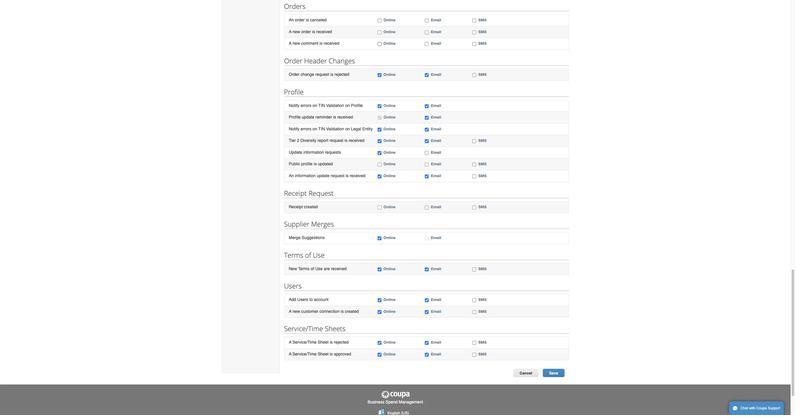 Task type: locate. For each thing, give the bounding box(es) containing it.
1 vertical spatial profile
[[351, 103, 363, 108]]

4 sms from the top
[[478, 72, 487, 77]]

1 sms from the top
[[478, 18, 487, 22]]

profile up tier
[[289, 115, 301, 120]]

1 vertical spatial use
[[315, 267, 323, 271]]

new down add
[[293, 309, 300, 314]]

13 online from the top
[[384, 236, 396, 240]]

validation up tier 2 diversity report request is received
[[326, 127, 344, 131]]

0 vertical spatial information
[[303, 150, 324, 155]]

notify errors on tin validation on legal entity
[[289, 127, 373, 131]]

profile up legal
[[351, 103, 363, 108]]

reminder
[[316, 115, 332, 120]]

request
[[315, 72, 329, 77], [330, 138, 343, 143], [331, 174, 345, 178]]

1 vertical spatial receipt
[[289, 205, 303, 209]]

sms for new terms of use are received
[[478, 267, 487, 271]]

0 vertical spatial receipt
[[284, 189, 307, 198]]

with
[[749, 407, 756, 411]]

sms for add users to account
[[478, 298, 487, 302]]

7 email from the top
[[431, 127, 441, 131]]

service/time down customer
[[284, 324, 323, 334]]

validation up reminder
[[326, 103, 344, 108]]

new down an order is canceled
[[293, 29, 300, 34]]

users left the to
[[297, 298, 308, 302]]

2 sms from the top
[[478, 30, 487, 34]]

a new comment is received
[[289, 41, 339, 46]]

requests
[[325, 150, 341, 155]]

sms for public profile is updated
[[478, 162, 487, 167]]

rejected for a service/time sheet is rejected
[[334, 340, 349, 345]]

tin
[[318, 103, 325, 108], [318, 127, 325, 131]]

1 vertical spatial request
[[330, 138, 343, 143]]

service/time sheets
[[284, 324, 346, 334]]

entity
[[362, 127, 373, 131]]

1 horizontal spatial created
[[345, 309, 359, 314]]

16 email from the top
[[431, 310, 441, 314]]

update down updated
[[317, 174, 330, 178]]

created right connection
[[345, 309, 359, 314]]

header
[[304, 56, 327, 66]]

is
[[306, 18, 309, 22], [312, 29, 315, 34], [320, 41, 323, 46], [330, 72, 333, 77], [333, 115, 336, 120], [345, 138, 348, 143], [314, 162, 317, 167], [346, 174, 349, 178], [341, 309, 344, 314], [330, 340, 333, 345], [330, 352, 333, 357]]

terms right new
[[298, 267, 310, 271]]

2 vertical spatial profile
[[289, 115, 301, 120]]

use up new terms of use are received
[[313, 251, 325, 260]]

tier 2 diversity report request is received
[[289, 138, 364, 143]]

8 email from the top
[[431, 139, 441, 143]]

legal
[[351, 127, 361, 131]]

12 sms from the top
[[478, 341, 487, 345]]

sms for tier 2 diversity report request is received
[[478, 139, 487, 143]]

email for profile update reminder is received
[[431, 115, 441, 120]]

email for merge suggestions
[[431, 236, 441, 240]]

email for tier 2 diversity report request is received
[[431, 139, 441, 143]]

an
[[289, 18, 294, 22], [289, 174, 294, 178]]

1 sheet from the top
[[318, 340, 329, 345]]

1 vertical spatial an
[[289, 174, 294, 178]]

0 horizontal spatial update
[[302, 115, 315, 120]]

1 new from the top
[[293, 29, 300, 34]]

a service/time sheet is rejected
[[289, 340, 349, 345]]

sheets
[[325, 324, 346, 334]]

2 sheet from the top
[[318, 352, 329, 357]]

save
[[549, 372, 558, 376]]

5 online from the top
[[384, 103, 396, 108]]

2 vertical spatial request
[[331, 174, 345, 178]]

7 sms from the top
[[478, 174, 487, 178]]

sheet up a service/time sheet is approved
[[318, 340, 329, 345]]

2 a from the top
[[289, 41, 292, 46]]

0 vertical spatial terms
[[284, 251, 303, 260]]

service/time for a service/time sheet is approved
[[293, 352, 317, 357]]

2 online from the top
[[384, 30, 396, 34]]

online for a new customer connection is created
[[384, 310, 396, 314]]

12 email from the top
[[431, 205, 441, 209]]

11 sms from the top
[[478, 310, 487, 314]]

errors for notify errors on tin validation on profile
[[301, 103, 312, 108]]

tier
[[289, 138, 296, 143]]

chat with coupa support
[[741, 407, 781, 411]]

8 sms from the top
[[478, 205, 487, 209]]

0 vertical spatial new
[[293, 29, 300, 34]]

comment
[[301, 41, 318, 46]]

receipt
[[284, 189, 307, 198], [289, 205, 303, 209]]

3 new from the top
[[293, 309, 300, 314]]

1 validation from the top
[[326, 103, 344, 108]]

receipt up receipt created
[[284, 189, 307, 198]]

1 email from the top
[[431, 18, 441, 22]]

new
[[293, 29, 300, 34], [293, 41, 300, 46], [293, 309, 300, 314]]

14 email from the top
[[431, 267, 441, 271]]

notify for notify errors on tin validation on profile
[[289, 103, 300, 108]]

1 online from the top
[[384, 18, 396, 22]]

0 vertical spatial errors
[[301, 103, 312, 108]]

13 sms from the top
[[478, 353, 487, 357]]

1 an from the top
[[289, 18, 294, 22]]

10 email from the top
[[431, 162, 441, 167]]

terms up new
[[284, 251, 303, 260]]

1 vertical spatial created
[[345, 309, 359, 314]]

online for merge suggestions
[[384, 236, 396, 240]]

1 errors from the top
[[301, 103, 312, 108]]

15 online from the top
[[384, 298, 396, 302]]

notify up tier
[[289, 127, 300, 131]]

a for a new comment is received
[[289, 41, 292, 46]]

None checkbox
[[378, 19, 382, 23], [378, 31, 382, 34], [425, 31, 429, 34], [472, 31, 476, 34], [425, 42, 429, 46], [425, 73, 429, 77], [472, 73, 476, 77], [378, 116, 382, 120], [425, 116, 429, 120], [378, 140, 382, 143], [425, 140, 429, 143], [472, 140, 476, 143], [425, 151, 429, 155], [472, 163, 476, 167], [472, 175, 476, 179], [378, 206, 382, 210], [472, 206, 476, 210], [425, 237, 429, 241], [378, 268, 382, 272], [425, 268, 429, 272], [425, 299, 429, 303], [378, 342, 382, 346], [425, 342, 429, 346], [378, 353, 382, 357], [472, 353, 476, 357], [378, 19, 382, 23], [378, 31, 382, 34], [425, 31, 429, 34], [472, 31, 476, 34], [425, 42, 429, 46], [425, 73, 429, 77], [472, 73, 476, 77], [378, 116, 382, 120], [425, 116, 429, 120], [378, 140, 382, 143], [425, 140, 429, 143], [472, 140, 476, 143], [425, 151, 429, 155], [472, 163, 476, 167], [472, 175, 476, 179], [378, 206, 382, 210], [472, 206, 476, 210], [425, 237, 429, 241], [378, 268, 382, 272], [425, 268, 429, 272], [425, 299, 429, 303], [378, 342, 382, 346], [425, 342, 429, 346], [378, 353, 382, 357], [472, 353, 476, 357]]

1 vertical spatial information
[[295, 174, 316, 178]]

1 vertical spatial tin
[[318, 127, 325, 131]]

0 vertical spatial users
[[284, 282, 302, 291]]

0 vertical spatial service/time
[[284, 324, 323, 334]]

request down updated
[[331, 174, 345, 178]]

1 a from the top
[[289, 29, 292, 34]]

4 online from the top
[[384, 72, 396, 77]]

new left comment
[[293, 41, 300, 46]]

profile update reminder is received
[[289, 115, 353, 120]]

request down order header changes
[[315, 72, 329, 77]]

3 online from the top
[[384, 41, 396, 46]]

service/time down a service/time sheet is rejected
[[293, 352, 317, 357]]

terms
[[284, 251, 303, 260], [298, 267, 310, 271]]

0 vertical spatial use
[[313, 251, 325, 260]]

0 vertical spatial an
[[289, 18, 294, 22]]

notify
[[289, 103, 300, 108], [289, 127, 300, 131]]

validation
[[326, 103, 344, 108], [326, 127, 344, 131]]

2 vertical spatial new
[[293, 309, 300, 314]]

supplier merges
[[284, 220, 334, 229]]

4 email from the top
[[431, 72, 441, 77]]

email for a new comment is received
[[431, 41, 441, 46]]

service/time
[[284, 324, 323, 334], [293, 340, 317, 345], [293, 352, 317, 357]]

14 online from the top
[[384, 267, 396, 271]]

0 vertical spatial profile
[[284, 87, 304, 97]]

information down profile
[[295, 174, 316, 178]]

17 online from the top
[[384, 341, 396, 345]]

of left are
[[311, 267, 314, 271]]

use left are
[[315, 267, 323, 271]]

6 sms from the top
[[478, 162, 487, 167]]

receipt up supplier
[[289, 205, 303, 209]]

1 vertical spatial sheet
[[318, 352, 329, 357]]

created down the receipt request
[[304, 205, 318, 209]]

users up add
[[284, 282, 302, 291]]

sms
[[478, 18, 487, 22], [478, 30, 487, 34], [478, 41, 487, 46], [478, 72, 487, 77], [478, 139, 487, 143], [478, 162, 487, 167], [478, 174, 487, 178], [478, 205, 487, 209], [478, 267, 487, 271], [478, 298, 487, 302], [478, 310, 487, 314], [478, 341, 487, 345], [478, 353, 487, 357]]

1 vertical spatial of
[[311, 267, 314, 271]]

update left reminder
[[302, 115, 315, 120]]

email for notify errors on tin validation on legal entity
[[431, 127, 441, 131]]

1 vertical spatial errors
[[301, 127, 312, 131]]

order left change
[[289, 72, 300, 77]]

on left legal
[[345, 127, 350, 131]]

rejected
[[335, 72, 349, 77], [334, 340, 349, 345]]

9 sms from the top
[[478, 267, 487, 271]]

2 vertical spatial service/time
[[293, 352, 317, 357]]

8 online from the top
[[384, 139, 396, 143]]

0 vertical spatial notify
[[289, 103, 300, 108]]

2 errors from the top
[[301, 127, 312, 131]]

coupa supplier portal image
[[381, 391, 410, 400]]

3 sms from the top
[[478, 41, 487, 46]]

tin up profile update reminder is received
[[318, 103, 325, 108]]

a service/time sheet is approved
[[289, 352, 351, 357]]

0 vertical spatial tin
[[318, 103, 325, 108]]

rejected down the changes
[[335, 72, 349, 77]]

online for tier 2 diversity report request is received
[[384, 139, 396, 143]]

on up profile update reminder is received
[[313, 103, 317, 108]]

new for comment
[[293, 41, 300, 46]]

approved
[[334, 352, 351, 357]]

2 an from the top
[[289, 174, 294, 178]]

new terms of use are received
[[289, 267, 347, 271]]

11 email from the top
[[431, 174, 441, 178]]

0 vertical spatial rejected
[[335, 72, 349, 77]]

request
[[309, 189, 334, 198]]

information
[[303, 150, 324, 155], [295, 174, 316, 178]]

email for receipt created
[[431, 205, 441, 209]]

16 online from the top
[[384, 310, 396, 314]]

0 horizontal spatial created
[[304, 205, 318, 209]]

None checkbox
[[425, 19, 429, 23], [472, 19, 476, 23], [378, 42, 382, 46], [472, 42, 476, 46], [378, 73, 382, 77], [378, 104, 382, 108], [425, 104, 429, 108], [378, 128, 382, 132], [425, 128, 429, 132], [378, 151, 382, 155], [378, 163, 382, 167], [425, 163, 429, 167], [378, 175, 382, 179], [425, 175, 429, 179], [425, 206, 429, 210], [378, 237, 382, 241], [472, 268, 476, 272], [378, 299, 382, 303], [472, 299, 476, 303], [378, 311, 382, 314], [425, 311, 429, 314], [472, 311, 476, 314], [472, 342, 476, 346], [425, 353, 429, 357], [425, 19, 429, 23], [472, 19, 476, 23], [378, 42, 382, 46], [472, 42, 476, 46], [378, 73, 382, 77], [378, 104, 382, 108], [425, 104, 429, 108], [378, 128, 382, 132], [425, 128, 429, 132], [378, 151, 382, 155], [378, 163, 382, 167], [425, 163, 429, 167], [378, 175, 382, 179], [425, 175, 429, 179], [425, 206, 429, 210], [378, 237, 382, 241], [472, 268, 476, 272], [378, 299, 382, 303], [472, 299, 476, 303], [378, 311, 382, 314], [425, 311, 429, 314], [472, 311, 476, 314], [472, 342, 476, 346], [425, 353, 429, 357]]

1 notify from the top
[[289, 103, 300, 108]]

order
[[295, 18, 305, 22], [301, 29, 311, 34]]

online
[[384, 18, 396, 22], [384, 30, 396, 34], [384, 41, 396, 46], [384, 72, 396, 77], [384, 103, 396, 108], [384, 115, 396, 120], [384, 127, 396, 131], [384, 139, 396, 143], [384, 150, 396, 155], [384, 162, 396, 167], [384, 174, 396, 178], [384, 205, 396, 209], [384, 236, 396, 240], [384, 267, 396, 271], [384, 298, 396, 302], [384, 310, 396, 314], [384, 341, 396, 345], [384, 353, 396, 357]]

1 vertical spatial service/time
[[293, 340, 317, 345]]

errors up diversity
[[301, 127, 312, 131]]

sms for a service/time sheet is approved
[[478, 353, 487, 357]]

add
[[289, 298, 296, 302]]

order
[[284, 56, 302, 66], [289, 72, 300, 77]]

created
[[304, 205, 318, 209], [345, 309, 359, 314]]

an down orders
[[289, 18, 294, 22]]

are
[[324, 267, 330, 271]]

update
[[289, 150, 302, 155]]

email for notify errors on tin validation on profile
[[431, 103, 441, 108]]

sheet
[[318, 340, 329, 345], [318, 352, 329, 357]]

information up public profile is updated
[[303, 150, 324, 155]]

profile
[[301, 162, 313, 167]]

4 a from the top
[[289, 340, 292, 345]]

3 a from the top
[[289, 309, 292, 314]]

5 a from the top
[[289, 352, 292, 357]]

orders
[[284, 2, 306, 11]]

order up change
[[284, 56, 302, 66]]

of up new terms of use are received
[[305, 251, 311, 260]]

email for public profile is updated
[[431, 162, 441, 167]]

on
[[313, 103, 317, 108], [345, 103, 350, 108], [313, 127, 317, 131], [345, 127, 350, 131]]

notify for notify errors on tin validation on legal entity
[[289, 127, 300, 131]]

merge suggestions
[[289, 236, 325, 240]]

2 notify from the top
[[289, 127, 300, 131]]

management
[[399, 400, 423, 405]]

9 email from the top
[[431, 150, 441, 155]]

business
[[368, 400, 385, 405]]

1 vertical spatial notify
[[289, 127, 300, 131]]

0 vertical spatial validation
[[326, 103, 344, 108]]

profile
[[284, 87, 304, 97], [351, 103, 363, 108], [289, 115, 301, 120]]

email for new terms of use are received
[[431, 267, 441, 271]]

online for add users to account
[[384, 298, 396, 302]]

18 online from the top
[[384, 353, 396, 357]]

order for order change request is rejected
[[289, 72, 300, 77]]

update
[[302, 115, 315, 120], [317, 174, 330, 178]]

10 online from the top
[[384, 162, 396, 167]]

on up the notify errors on tin validation on legal entity
[[345, 103, 350, 108]]

1 vertical spatial order
[[289, 72, 300, 77]]

13 email from the top
[[431, 236, 441, 240]]

1 vertical spatial validation
[[326, 127, 344, 131]]

a for a service/time sheet is approved
[[289, 352, 292, 357]]

profile for profile update reminder is received
[[289, 115, 301, 120]]

9 online from the top
[[384, 150, 396, 155]]

rejected up approved
[[334, 340, 349, 345]]

chat
[[741, 407, 748, 411]]

7 online from the top
[[384, 127, 396, 131]]

6 email from the top
[[431, 115, 441, 120]]

received
[[316, 29, 332, 34], [324, 41, 339, 46], [337, 115, 353, 120], [349, 138, 364, 143], [350, 174, 366, 178], [331, 267, 347, 271]]

1 horizontal spatial update
[[317, 174, 330, 178]]

profile down change
[[284, 87, 304, 97]]

1 vertical spatial rejected
[[334, 340, 349, 345]]

tin for profile
[[318, 103, 325, 108]]

chat with coupa support button
[[729, 402, 784, 416]]

12 online from the top
[[384, 205, 396, 209]]

2 tin from the top
[[318, 127, 325, 131]]

11 online from the top
[[384, 174, 396, 178]]

0 vertical spatial order
[[284, 56, 302, 66]]

of
[[305, 251, 311, 260], [311, 267, 314, 271]]

sheet down a service/time sheet is rejected
[[318, 352, 329, 357]]

account
[[314, 298, 329, 302]]

1 vertical spatial users
[[297, 298, 308, 302]]

order down an order is canceled
[[301, 29, 311, 34]]

use
[[313, 251, 325, 260], [315, 267, 323, 271]]

sheet for rejected
[[318, 340, 329, 345]]

15 email from the top
[[431, 298, 441, 302]]

errors up profile update reminder is received
[[301, 103, 312, 108]]

5 sms from the top
[[478, 139, 487, 143]]

6 online from the top
[[384, 115, 396, 120]]

17 email from the top
[[431, 341, 441, 345]]

0 vertical spatial sheet
[[318, 340, 329, 345]]

5 email from the top
[[431, 103, 441, 108]]

email for a service/time sheet is approved
[[431, 353, 441, 357]]

order down orders
[[295, 18, 305, 22]]

email for a new customer connection is created
[[431, 310, 441, 314]]

18 email from the top
[[431, 353, 441, 357]]

tin down profile update reminder is received
[[318, 127, 325, 131]]

sms for a new customer connection is created
[[478, 310, 487, 314]]

online for notify errors on tin validation on profile
[[384, 103, 396, 108]]

a
[[289, 29, 292, 34], [289, 41, 292, 46], [289, 309, 292, 314], [289, 340, 292, 345], [289, 352, 292, 357]]

10 sms from the top
[[478, 298, 487, 302]]

2 email from the top
[[431, 30, 441, 34]]

an down public
[[289, 174, 294, 178]]

service/time down service/time sheets
[[293, 340, 317, 345]]

a for a service/time sheet is rejected
[[289, 340, 292, 345]]

request up requests
[[330, 138, 343, 143]]

customer
[[301, 309, 318, 314]]

users
[[284, 282, 302, 291], [297, 298, 308, 302]]

3 email from the top
[[431, 41, 441, 46]]

a new customer connection is created
[[289, 309, 359, 314]]

1 vertical spatial new
[[293, 41, 300, 46]]

notify up profile update reminder is received
[[289, 103, 300, 108]]

online for public profile is updated
[[384, 162, 396, 167]]

1 tin from the top
[[318, 103, 325, 108]]

2 new from the top
[[293, 41, 300, 46]]

email
[[431, 18, 441, 22], [431, 30, 441, 34], [431, 41, 441, 46], [431, 72, 441, 77], [431, 103, 441, 108], [431, 115, 441, 120], [431, 127, 441, 131], [431, 139, 441, 143], [431, 150, 441, 155], [431, 162, 441, 167], [431, 174, 441, 178], [431, 205, 441, 209], [431, 236, 441, 240], [431, 267, 441, 271], [431, 298, 441, 302], [431, 310, 441, 314], [431, 341, 441, 345], [431, 353, 441, 357]]

errors
[[301, 103, 312, 108], [301, 127, 312, 131]]

2 validation from the top
[[326, 127, 344, 131]]

sms for an information update request is received
[[478, 174, 487, 178]]

support
[[768, 407, 781, 411]]



Task type: describe. For each thing, give the bounding box(es) containing it.
changes
[[329, 56, 355, 66]]

to
[[309, 298, 313, 302]]

suggestions
[[302, 236, 325, 240]]

receipt created
[[289, 205, 318, 209]]

an for an order is canceled
[[289, 18, 294, 22]]

an information update request is received
[[289, 174, 366, 178]]

0 vertical spatial of
[[305, 251, 311, 260]]

online for notify errors on tin validation on legal entity
[[384, 127, 396, 131]]

sms for an order is canceled
[[478, 18, 487, 22]]

a new order is received
[[289, 29, 332, 34]]

report
[[318, 138, 328, 143]]

1 vertical spatial order
[[301, 29, 311, 34]]

validation for legal
[[326, 127, 344, 131]]

change
[[301, 72, 314, 77]]

update information requests
[[289, 150, 341, 155]]

new for customer
[[293, 309, 300, 314]]

sms for a new comment is received
[[478, 41, 487, 46]]

online for a new comment is received
[[384, 41, 396, 46]]

connection
[[320, 309, 340, 314]]

email for a service/time sheet is rejected
[[431, 341, 441, 345]]

email for order change request is rejected
[[431, 72, 441, 77]]

online for a service/time sheet is rejected
[[384, 341, 396, 345]]

tin for legal
[[318, 127, 325, 131]]

online for new terms of use are received
[[384, 267, 396, 271]]

online for a new order is received
[[384, 30, 396, 34]]

an for an information update request is received
[[289, 174, 294, 178]]

2
[[297, 138, 299, 143]]

add users to account
[[289, 298, 329, 302]]

profile for profile
[[284, 87, 304, 97]]

online for a service/time sheet is approved
[[384, 353, 396, 357]]

0 vertical spatial request
[[315, 72, 329, 77]]

online for an order is canceled
[[384, 18, 396, 22]]

coupa
[[757, 407, 767, 411]]

new for order
[[293, 29, 300, 34]]

diversity
[[301, 138, 316, 143]]

public profile is updated
[[289, 162, 333, 167]]

cancel
[[520, 372, 532, 376]]

receipt request
[[284, 189, 334, 198]]

information for update
[[303, 150, 324, 155]]

0 vertical spatial order
[[295, 18, 305, 22]]

order for order header changes
[[284, 56, 302, 66]]

receipt for receipt request
[[284, 189, 307, 198]]

notify errors on tin validation on profile
[[289, 103, 363, 108]]

order header changes
[[284, 56, 355, 66]]

errors for notify errors on tin validation on legal entity
[[301, 127, 312, 131]]

email for an information update request is received
[[431, 174, 441, 178]]

online for receipt created
[[384, 205, 396, 209]]

validation for profile
[[326, 103, 344, 108]]

a for a new order is received
[[289, 29, 292, 34]]

business spend management
[[368, 400, 423, 405]]

merge
[[289, 236, 301, 240]]

a for a new customer connection is created
[[289, 309, 292, 314]]

1 vertical spatial update
[[317, 174, 330, 178]]

sms for receipt created
[[478, 205, 487, 209]]

canceled
[[310, 18, 327, 22]]

public
[[289, 162, 300, 167]]

updated
[[318, 162, 333, 167]]

receipt for receipt created
[[289, 205, 303, 209]]

information for an
[[295, 174, 316, 178]]

on down profile update reminder is received
[[313, 127, 317, 131]]

online for update information requests
[[384, 150, 396, 155]]

email for update information requests
[[431, 150, 441, 155]]

sms for a service/time sheet is rejected
[[478, 341, 487, 345]]

online for profile update reminder is received
[[384, 115, 396, 120]]

rejected for order change request is rejected
[[335, 72, 349, 77]]

service/time for a service/time sheet is rejected
[[293, 340, 317, 345]]

sms for a new order is received
[[478, 30, 487, 34]]

0 vertical spatial created
[[304, 205, 318, 209]]

email for an order is canceled
[[431, 18, 441, 22]]

0 vertical spatial update
[[302, 115, 315, 120]]

merges
[[311, 220, 334, 229]]

spend
[[386, 400, 398, 405]]

email for a new order is received
[[431, 30, 441, 34]]

new
[[289, 267, 297, 271]]

sheet for approved
[[318, 352, 329, 357]]

online for order change request is rejected
[[384, 72, 396, 77]]

supplier
[[284, 220, 310, 229]]

save button
[[543, 370, 565, 378]]

1 vertical spatial terms
[[298, 267, 310, 271]]

sms for order change request is rejected
[[478, 72, 487, 77]]

terms of use
[[284, 251, 325, 260]]

an order is canceled
[[289, 18, 327, 22]]

online for an information update request is received
[[384, 174, 396, 178]]

order change request is rejected
[[289, 72, 349, 77]]

cancel link
[[514, 370, 539, 378]]

email for add users to account
[[431, 298, 441, 302]]



Task type: vqa. For each thing, say whether or not it's contained in the screenshot.
top created
yes



